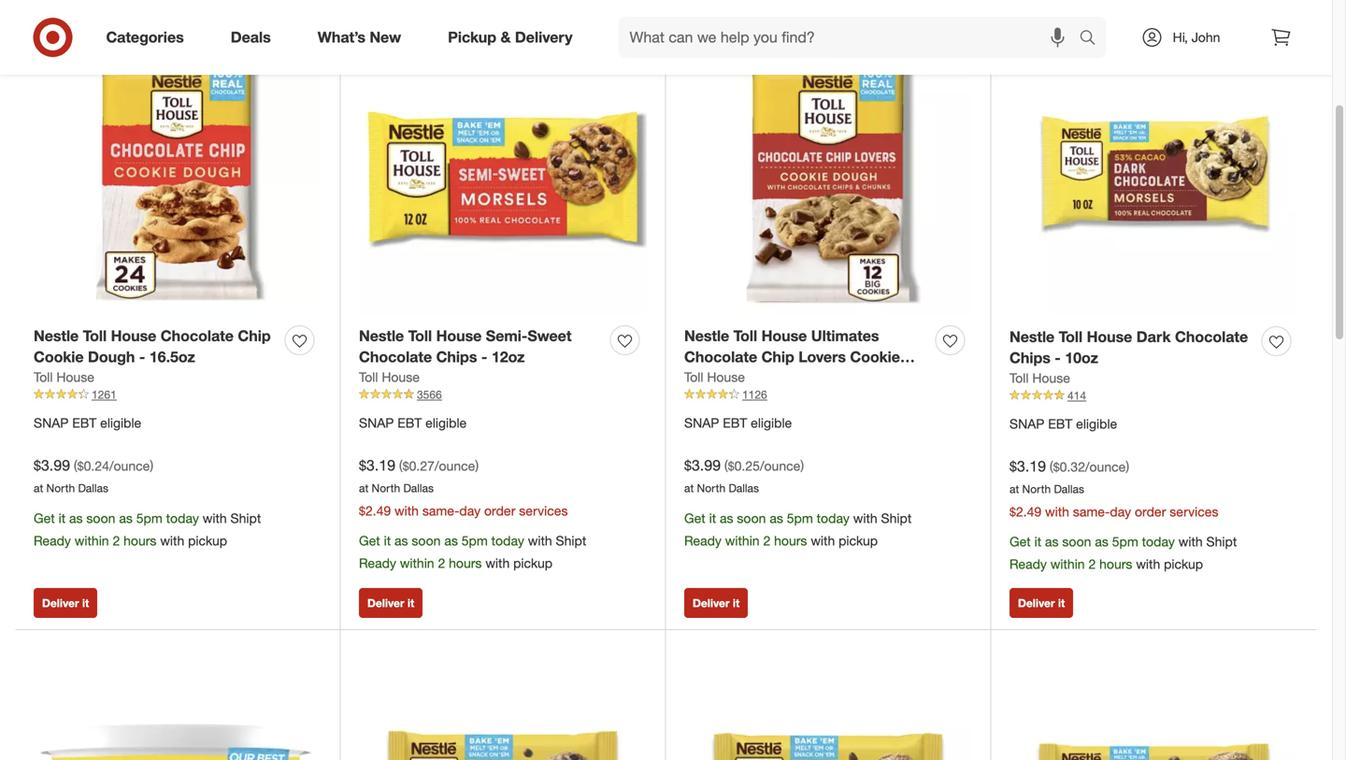 Task type: locate. For each thing, give the bounding box(es) containing it.
hi,
[[1173, 29, 1188, 45]]

lovers
[[799, 348, 846, 366]]

$0.25
[[728, 458, 760, 474]]

soon down $3.99 ( $0.24 /ounce ) at north dallas
[[86, 510, 115, 526]]

- inside nestle toll house chocolate chip cookie dough - 16.5oz
[[139, 348, 145, 366]]

what's new
[[318, 28, 401, 46]]

( for 16.5oz
[[74, 458, 77, 474]]

( inside the $3.99 ( $0.25 /ounce ) at north dallas
[[724, 458, 728, 474]]

( for dough
[[724, 458, 728, 474]]

$2.49 inside $3.19 ( $0.27 /ounce ) at north dallas $2.49 with same-day order services
[[359, 502, 391, 519]]

shipt for nestle toll house dark chocolate chips - 10oz
[[1207, 533, 1237, 550]]

pickup for dough
[[839, 532, 878, 549]]

get it as soon as 5pm today with shipt ready within 2 hours with pickup down $3.19 ( $0.27 /ounce ) at north dallas $2.49 with same-day order services
[[359, 532, 586, 571]]

toll house
[[34, 369, 94, 385], [359, 369, 420, 385], [684, 369, 745, 385], [1010, 370, 1070, 386]]

$0.24
[[77, 458, 109, 474]]

toll house link up 3566
[[359, 368, 420, 387]]

( inside $3.19 ( $0.27 /ounce ) at north dallas $2.49 with same-day order services
[[399, 458, 403, 474]]

services inside '$3.19 ( $0.32 /ounce ) at north dallas $2.49 with same-day order services'
[[1170, 503, 1219, 520]]

eligible down 1261 on the left bottom
[[100, 415, 141, 431]]

within down $3.19 ( $0.27 /ounce ) at north dallas $2.49 with same-day order services
[[400, 555, 434, 571]]

within down '$3.19 ( $0.32 /ounce ) at north dallas $2.49 with same-day order services'
[[1051, 556, 1085, 572]]

$3.99 left $0.24
[[34, 456, 70, 475]]

day for -
[[459, 502, 481, 519]]

snap ebt eligible down 1126
[[684, 415, 792, 431]]

soon down $3.19 ( $0.27 /ounce ) at north dallas $2.49 with same-day order services
[[412, 532, 441, 549]]

order inside $3.19 ( $0.27 /ounce ) at north dallas $2.49 with same-day order services
[[484, 502, 516, 519]]

same-
[[422, 502, 459, 519], [1073, 503, 1110, 520]]

deliver it button for dough
[[684, 588, 748, 618]]

- left 10oz
[[1055, 349, 1061, 367]]

1 deliver from the left
[[42, 596, 79, 610]]

)
[[150, 458, 153, 474], [475, 458, 479, 474], [801, 458, 804, 474], [1126, 459, 1129, 475]]

- inside nestle toll house ultimates chocolate chip lovers cookie dough - 16oz/12ct
[[736, 369, 742, 388]]

snap ebt eligible down 3566
[[359, 415, 467, 431]]

cookie
[[34, 348, 84, 366], [850, 348, 900, 366]]

10oz
[[1065, 349, 1098, 367]]

house up 414
[[1032, 370, 1070, 386]]

nestle toll house ultimates chocolate chip lovers cookie dough - 16oz/12ct image
[[684, 27, 972, 314], [684, 27, 972, 314]]

within down $3.99 ( $0.24 /ounce ) at north dallas
[[75, 532, 109, 549]]

toll house for chocolate
[[359, 369, 420, 385]]

2 deliver it from the left
[[367, 596, 414, 610]]

order
[[484, 502, 516, 519], [1135, 503, 1166, 520]]

nestle inside the nestle toll house dark chocolate chips - 10oz
[[1010, 328, 1055, 346]]

0 horizontal spatial chip
[[238, 327, 271, 345]]

chocolate up 1126
[[684, 348, 757, 366]]

1 horizontal spatial $3.19
[[1010, 457, 1046, 476]]

toll house link up 1261 on the left bottom
[[34, 368, 94, 387]]

dallas down $0.27
[[403, 481, 434, 495]]

nestle toll house semi-sweet chocolate chips - 24oz image
[[359, 648, 647, 760], [359, 648, 647, 760]]

soon for 12oz
[[412, 532, 441, 549]]

0 horizontal spatial $3.19
[[359, 456, 395, 475]]

toll house link up 414
[[1010, 369, 1070, 388]]

2 $3.99 from the left
[[684, 456, 721, 475]]

dallas for dough
[[729, 481, 759, 495]]

1 horizontal spatial chip
[[762, 348, 795, 366]]

toll house up 3566
[[359, 369, 420, 385]]

dallas inside $3.99 ( $0.24 /ounce ) at north dallas
[[78, 481, 108, 495]]

0 vertical spatial chip
[[238, 327, 271, 345]]

toll house up 1126
[[684, 369, 745, 385]]

ebt down 1261 on the left bottom
[[72, 415, 97, 431]]

) for 12oz
[[475, 458, 479, 474]]

cookie inside nestle toll house chocolate chip cookie dough - 16.5oz
[[34, 348, 84, 366]]

chip inside nestle toll house ultimates chocolate chip lovers cookie dough - 16oz/12ct
[[762, 348, 795, 366]]

4 deliver it button from the left
[[1010, 588, 1073, 618]]

get for dough
[[684, 510, 706, 526]]

eligible for 16.5oz
[[100, 415, 141, 431]]

get it as soon as 5pm today with shipt ready within 2 hours with pickup down $3.99 ( $0.24 /ounce ) at north dallas
[[34, 510, 261, 549]]

$0.32
[[1053, 459, 1085, 475]]

ebt for cookie
[[72, 415, 97, 431]]

dallas down $0.25
[[729, 481, 759, 495]]

dough left 1126
[[684, 369, 731, 388]]

within for 16.5oz
[[75, 532, 109, 549]]

pickup & delivery
[[448, 28, 573, 46]]

2 deliver it button from the left
[[359, 588, 423, 618]]

house up 3566
[[382, 369, 420, 385]]

get for 12oz
[[359, 532, 380, 549]]

$3.19 inside '$3.19 ( $0.32 /ounce ) at north dallas $2.49 with same-day order services'
[[1010, 457, 1046, 476]]

1 vertical spatial chip
[[762, 348, 795, 366]]

house inside nestle toll house semi-sweet chocolate chips - 12oz
[[436, 327, 482, 345]]

/ounce inside the $3.99 ( $0.25 /ounce ) at north dallas
[[760, 458, 801, 474]]

1261 link
[[34, 387, 322, 403]]

3 deliver it button from the left
[[684, 588, 748, 618]]

) inside $3.19 ( $0.27 /ounce ) at north dallas $2.49 with same-day order services
[[475, 458, 479, 474]]

ebt down 414
[[1048, 416, 1073, 432]]

1 horizontal spatial order
[[1135, 503, 1166, 520]]

pickup for 12oz
[[513, 555, 553, 571]]

shipt
[[231, 510, 261, 526], [881, 510, 912, 526], [556, 532, 586, 549], [1207, 533, 1237, 550]]

$3.99 left $0.25
[[684, 456, 721, 475]]

nestle toll house dark chocolate chips - 10oz image
[[1010, 27, 1299, 315], [1010, 27, 1299, 315]]

5pm for 12oz
[[462, 532, 488, 549]]

0 horizontal spatial order
[[484, 502, 516, 519]]

$3.19 left $0.27
[[359, 456, 395, 475]]

/ounce down 414
[[1085, 459, 1126, 475]]

chocolate up 3566
[[359, 348, 432, 366]]

as
[[69, 510, 83, 526], [119, 510, 133, 526], [720, 510, 733, 526], [770, 510, 783, 526], [395, 532, 408, 549], [444, 532, 458, 549], [1045, 533, 1059, 550], [1095, 533, 1109, 550]]

ebt down 1126
[[723, 415, 747, 431]]

at inside the $3.99 ( $0.25 /ounce ) at north dallas
[[684, 481, 694, 495]]

$3.99 for nestle toll house chocolate chip cookie dough - 16.5oz
[[34, 456, 70, 475]]

nestle for nestle toll house dark chocolate chips - 10oz
[[1010, 328, 1055, 346]]

day for 10oz
[[1110, 503, 1131, 520]]

toll house up 414
[[1010, 370, 1070, 386]]

north inside $3.99 ( $0.24 /ounce ) at north dallas
[[46, 481, 75, 495]]

1 horizontal spatial day
[[1110, 503, 1131, 520]]

1 horizontal spatial services
[[1170, 503, 1219, 520]]

services
[[519, 502, 568, 519], [1170, 503, 1219, 520]]

1 deliver it from the left
[[42, 596, 89, 610]]

categories link
[[90, 17, 207, 58]]

nestle toll house scoop & bake chocolate chip cookie dough tub - 36oz image
[[34, 648, 322, 760], [34, 648, 322, 760]]

16oz/12ct
[[746, 369, 815, 388]]

same- inside $3.19 ( $0.27 /ounce ) at north dallas $2.49 with same-day order services
[[422, 502, 459, 519]]

same- inside '$3.19 ( $0.32 /ounce ) at north dallas $2.49 with same-day order services'
[[1073, 503, 1110, 520]]

dough inside nestle toll house chocolate chip cookie dough - 16.5oz
[[88, 348, 135, 366]]

eligible for dough
[[751, 415, 792, 431]]

chocolate up 16.5oz
[[161, 327, 234, 345]]

2 down $3.99 ( $0.24 /ounce ) at north dallas
[[113, 532, 120, 549]]

deliver for 12oz
[[367, 596, 404, 610]]

house inside nestle toll house ultimates chocolate chip lovers cookie dough - 16oz/12ct
[[762, 327, 807, 345]]

house up 16.5oz
[[111, 327, 156, 345]]

- left "12oz"
[[481, 348, 487, 366]]

2 down $3.19 ( $0.27 /ounce ) at north dallas $2.49 with same-day order services
[[438, 555, 445, 571]]

get for 16.5oz
[[34, 510, 55, 526]]

2 deliver from the left
[[367, 596, 404, 610]]

nestle for nestle toll house chocolate chip cookie dough - 16.5oz
[[34, 327, 79, 345]]

house left the semi-
[[436, 327, 482, 345]]

/ounce inside $3.99 ( $0.24 /ounce ) at north dallas
[[109, 458, 150, 474]]

0 horizontal spatial chips
[[436, 348, 477, 366]]

house inside the nestle toll house dark chocolate chips - 10oz
[[1087, 328, 1133, 346]]

nestle toll house milk chocolate chips - 11.5oz image
[[1010, 648, 1299, 760], [1010, 648, 1299, 760]]

&
[[501, 28, 511, 46]]

dallas inside $3.19 ( $0.27 /ounce ) at north dallas $2.49 with same-day order services
[[403, 481, 434, 495]]

services for nestle toll house semi-sweet chocolate chips - 12oz
[[519, 502, 568, 519]]

dallas
[[78, 481, 108, 495], [403, 481, 434, 495], [729, 481, 759, 495], [1054, 482, 1084, 496]]

toll house up 1261 on the left bottom
[[34, 369, 94, 385]]

1 horizontal spatial cookie
[[850, 348, 900, 366]]

snap ebt eligible for chip
[[684, 415, 792, 431]]

north inside $3.19 ( $0.27 /ounce ) at north dallas $2.49 with same-day order services
[[372, 481, 400, 495]]

1261
[[92, 388, 117, 402]]

1 horizontal spatial chips
[[1010, 349, 1051, 367]]

/ounce down 1126
[[760, 458, 801, 474]]

same- down $0.32
[[1073, 503, 1110, 520]]

1 horizontal spatial dough
[[684, 369, 731, 388]]

ebt for chocolate
[[398, 415, 422, 431]]

dallas inside the $3.99 ( $0.25 /ounce ) at north dallas
[[729, 481, 759, 495]]

/ounce for dough
[[760, 458, 801, 474]]

toll inside nestle toll house ultimates chocolate chip lovers cookie dough - 16oz/12ct
[[734, 327, 757, 345]]

get it as soon as 5pm today with shipt ready within 2 hours with pickup down the $3.99 ( $0.25 /ounce ) at north dallas
[[684, 510, 912, 549]]

5pm down $3.19 ( $0.27 /ounce ) at north dallas $2.49 with same-day order services
[[462, 532, 488, 549]]

get
[[34, 510, 55, 526], [684, 510, 706, 526], [359, 532, 380, 549], [1010, 533, 1031, 550]]

( for 12oz
[[399, 458, 403, 474]]

snap ebt eligible for chips
[[1010, 416, 1117, 432]]

ready for 12oz
[[359, 555, 396, 571]]

0 horizontal spatial $2.49
[[359, 502, 391, 519]]

at inside '$3.19 ( $0.32 /ounce ) at north dallas $2.49 with same-day order services'
[[1010, 482, 1019, 496]]

chip
[[238, 327, 271, 345], [762, 348, 795, 366]]

within down the $3.99 ( $0.25 /ounce ) at north dallas
[[725, 532, 760, 549]]

categories
[[106, 28, 184, 46]]

snap ebt eligible for chocolate
[[359, 415, 467, 431]]

/ounce inside '$3.19 ( $0.32 /ounce ) at north dallas $2.49 with same-day order services'
[[1085, 459, 1126, 475]]

/ounce down 3566
[[435, 458, 475, 474]]

get it as soon as 5pm today with shipt ready within 2 hours with pickup
[[34, 510, 261, 549], [684, 510, 912, 549], [359, 532, 586, 571], [1010, 533, 1237, 572]]

chips left 10oz
[[1010, 349, 1051, 367]]

2
[[113, 532, 120, 549], [763, 532, 771, 549], [438, 555, 445, 571], [1089, 556, 1096, 572]]

north inside the $3.99 ( $0.25 /ounce ) at north dallas
[[697, 481, 726, 495]]

2 down '$3.19 ( $0.32 /ounce ) at north dallas $2.49 with same-day order services'
[[1089, 556, 1096, 572]]

1 horizontal spatial same-
[[1073, 503, 1110, 520]]

nestle toll house dark chocolate chips - 10oz
[[1010, 328, 1248, 367]]

2 for 12oz
[[438, 555, 445, 571]]

today for dough
[[817, 510, 850, 526]]

toll house link
[[34, 368, 94, 387], [359, 368, 420, 387], [684, 368, 745, 387], [1010, 369, 1070, 388]]

0 horizontal spatial dough
[[88, 348, 135, 366]]

today for 16.5oz
[[166, 510, 199, 526]]

chips up 3566
[[436, 348, 477, 366]]

$2.49
[[359, 502, 391, 519], [1010, 503, 1042, 520]]

nestle inside nestle toll house chocolate chip cookie dough - 16.5oz
[[34, 327, 79, 345]]

snap ebt eligible
[[34, 415, 141, 431], [359, 415, 467, 431], [684, 415, 792, 431], [1010, 416, 1117, 432]]

1 horizontal spatial $3.99
[[684, 456, 721, 475]]

ultimates
[[811, 327, 879, 345]]

at inside $3.99 ( $0.24 /ounce ) at north dallas
[[34, 481, 43, 495]]

shipt for nestle toll house chocolate chip cookie dough - 16.5oz
[[231, 510, 261, 526]]

4 deliver from the left
[[1018, 596, 1055, 610]]

toll house link up 1126
[[684, 368, 745, 387]]

toll house for chips
[[1010, 370, 1070, 386]]

day inside $3.19 ( $0.27 /ounce ) at north dallas $2.49 with same-day order services
[[459, 502, 481, 519]]

4 deliver it from the left
[[1018, 596, 1065, 610]]

snap
[[34, 415, 69, 431], [359, 415, 394, 431], [684, 415, 719, 431], [1010, 416, 1045, 432]]

$0.27
[[403, 458, 435, 474]]

) right $0.25
[[801, 458, 804, 474]]

) right $0.24
[[150, 458, 153, 474]]

soon
[[86, 510, 115, 526], [737, 510, 766, 526], [412, 532, 441, 549], [1062, 533, 1091, 550]]

hours for 16.5oz
[[124, 532, 157, 549]]

snap for nestle toll house ultimates chocolate chip lovers cookie dough - 16oz/12ct
[[684, 415, 719, 431]]

nestle toll house chocolate chip cookie dough - 16.5oz
[[34, 327, 271, 366]]

hours
[[124, 532, 157, 549], [774, 532, 807, 549], [449, 555, 482, 571], [1100, 556, 1133, 572]]

nestle toll house semi-sweet chocolate chips - 12oz image
[[359, 27, 647, 314], [359, 27, 647, 314]]

day
[[459, 502, 481, 519], [1110, 503, 1131, 520]]

soon down the $3.99 ( $0.25 /ounce ) at north dallas
[[737, 510, 766, 526]]

(
[[74, 458, 77, 474], [399, 458, 403, 474], [724, 458, 728, 474], [1050, 459, 1053, 475]]

pickup
[[188, 532, 227, 549], [839, 532, 878, 549], [513, 555, 553, 571], [1164, 556, 1203, 572]]

1 $3.99 from the left
[[34, 456, 70, 475]]

$3.19
[[359, 456, 395, 475], [1010, 457, 1046, 476]]

ebt
[[72, 415, 97, 431], [398, 415, 422, 431], [723, 415, 747, 431], [1048, 416, 1073, 432]]

$3.99
[[34, 456, 70, 475], [684, 456, 721, 475]]

house up 16oz/12ct
[[762, 327, 807, 345]]

deliver it for 16.5oz
[[42, 596, 89, 610]]

north
[[46, 481, 75, 495], [372, 481, 400, 495], [697, 481, 726, 495], [1022, 482, 1051, 496]]

/ounce inside $3.19 ( $0.27 /ounce ) at north dallas $2.49 with same-day order services
[[435, 458, 475, 474]]

hours down $3.19 ( $0.27 /ounce ) at north dallas $2.49 with same-day order services
[[449, 555, 482, 571]]

nestle toll house chocolate chip cookie dough - 16.5oz image
[[34, 27, 322, 314], [34, 27, 322, 314]]

1 deliver it button from the left
[[34, 588, 97, 618]]

ebt down 3566
[[398, 415, 422, 431]]

deliver for dough
[[693, 596, 730, 610]]

snap ebt eligible down 414
[[1010, 416, 1117, 432]]

hours down the $3.99 ( $0.25 /ounce ) at north dallas
[[774, 532, 807, 549]]

today
[[166, 510, 199, 526], [817, 510, 850, 526], [491, 532, 524, 549], [1142, 533, 1175, 550]]

at inside $3.19 ( $0.27 /ounce ) at north dallas $2.49 with same-day order services
[[359, 481, 369, 495]]

soon down '$3.19 ( $0.32 /ounce ) at north dallas $2.49 with same-day order services'
[[1062, 533, 1091, 550]]

0 horizontal spatial day
[[459, 502, 481, 519]]

0 vertical spatial dough
[[88, 348, 135, 366]]

dallas inside '$3.19 ( $0.32 /ounce ) at north dallas $2.49 with same-day order services'
[[1054, 482, 1084, 496]]

( inside $3.99 ( $0.24 /ounce ) at north dallas
[[74, 458, 77, 474]]

$2.49 inside '$3.19 ( $0.32 /ounce ) at north dallas $2.49 with same-day order services'
[[1010, 503, 1042, 520]]

- left 1126
[[736, 369, 742, 388]]

$3.99 inside the $3.99 ( $0.25 /ounce ) at north dallas
[[684, 456, 721, 475]]

3566
[[417, 388, 442, 402]]

What can we help you find? suggestions appear below search field
[[618, 17, 1084, 58]]

at
[[34, 481, 43, 495], [359, 481, 369, 495], [684, 481, 694, 495], [1010, 482, 1019, 496]]

ready for dough
[[684, 532, 722, 549]]

deals
[[231, 28, 271, 46]]

house up 1261 on the left bottom
[[56, 369, 94, 385]]

3566 link
[[359, 387, 647, 403]]

deliver it button for 16.5oz
[[34, 588, 97, 618]]

0 horizontal spatial $3.99
[[34, 456, 70, 475]]

3 deliver it from the left
[[693, 596, 740, 610]]

0 horizontal spatial services
[[519, 502, 568, 519]]

/ounce down 1261 on the left bottom
[[109, 458, 150, 474]]

3 deliver from the left
[[693, 596, 730, 610]]

same- down $0.27
[[422, 502, 459, 519]]

) inside $3.99 ( $0.24 /ounce ) at north dallas
[[150, 458, 153, 474]]

chips
[[436, 348, 477, 366], [1010, 349, 1051, 367]]

5pm down $3.99 ( $0.24 /ounce ) at north dallas
[[136, 510, 162, 526]]

deliver
[[42, 596, 79, 610], [367, 596, 404, 610], [693, 596, 730, 610], [1018, 596, 1055, 610]]

ready
[[34, 532, 71, 549], [684, 532, 722, 549], [359, 555, 396, 571], [1010, 556, 1047, 572]]

pickup & delivery link
[[432, 17, 596, 58]]

deliver it button for 12oz
[[359, 588, 423, 618]]

nestle inside nestle toll house semi-sweet chocolate chips - 12oz
[[359, 327, 404, 345]]

deliver it
[[42, 596, 89, 610], [367, 596, 414, 610], [693, 596, 740, 610], [1018, 596, 1065, 610]]

) right $0.27
[[475, 458, 479, 474]]

eligible down 1126
[[751, 415, 792, 431]]

dough
[[88, 348, 135, 366], [684, 369, 731, 388]]

day inside '$3.19 ( $0.32 /ounce ) at north dallas $2.49 with same-day order services'
[[1110, 503, 1131, 520]]

eligible
[[100, 415, 141, 431], [426, 415, 467, 431], [751, 415, 792, 431], [1076, 416, 1117, 432]]

ebt for chips
[[1048, 416, 1073, 432]]

1126
[[742, 388, 767, 402]]

0 horizontal spatial same-
[[422, 502, 459, 519]]

$3.19 inside $3.19 ( $0.27 /ounce ) at north dallas $2.49 with same-day order services
[[359, 456, 395, 475]]

ready for 16.5oz
[[34, 532, 71, 549]]

5pm
[[136, 510, 162, 526], [787, 510, 813, 526], [462, 532, 488, 549], [1112, 533, 1139, 550]]

/ounce
[[109, 458, 150, 474], [435, 458, 475, 474], [760, 458, 801, 474], [1085, 459, 1126, 475]]

) inside '$3.19 ( $0.32 /ounce ) at north dallas $2.49 with same-day order services'
[[1126, 459, 1129, 475]]

5pm down the $3.99 ( $0.25 /ounce ) at north dallas
[[787, 510, 813, 526]]

nestle toll house chocolate chip cookie dough - 16.5oz link
[[34, 325, 278, 368]]

cookie inside nestle toll house ultimates chocolate chip lovers cookie dough - 16oz/12ct
[[850, 348, 900, 366]]

- left 16.5oz
[[139, 348, 145, 366]]

nestle
[[34, 327, 79, 345], [359, 327, 404, 345], [684, 327, 729, 345], [1010, 328, 1055, 346]]

house up 10oz
[[1087, 328, 1133, 346]]

snap ebt eligible down 1261 on the left bottom
[[34, 415, 141, 431]]

) right $0.32
[[1126, 459, 1129, 475]]

-
[[139, 348, 145, 366], [481, 348, 487, 366], [1055, 349, 1061, 367], [736, 369, 742, 388]]

pickup
[[448, 28, 496, 46]]

chocolate
[[161, 327, 234, 345], [1175, 328, 1248, 346], [359, 348, 432, 366], [684, 348, 757, 366]]

hours down $3.99 ( $0.24 /ounce ) at north dallas
[[124, 532, 157, 549]]

within for dough
[[725, 532, 760, 549]]

1 horizontal spatial $2.49
[[1010, 503, 1042, 520]]

) inside the $3.99 ( $0.25 /ounce ) at north dallas
[[801, 458, 804, 474]]

same- for -
[[1073, 503, 1110, 520]]

eligible down 3566
[[426, 415, 467, 431]]

order inside '$3.19 ( $0.32 /ounce ) at north dallas $2.49 with same-day order services'
[[1135, 503, 1166, 520]]

services inside $3.19 ( $0.27 /ounce ) at north dallas $2.49 with same-day order services
[[519, 502, 568, 519]]

dallas down $0.32
[[1054, 482, 1084, 496]]

toll
[[83, 327, 107, 345], [408, 327, 432, 345], [734, 327, 757, 345], [1059, 328, 1083, 346], [34, 369, 53, 385], [359, 369, 378, 385], [684, 369, 703, 385], [1010, 370, 1029, 386]]

$3.99 ( $0.24 /ounce ) at north dallas
[[34, 456, 153, 495]]

with
[[395, 502, 419, 519], [1045, 503, 1069, 520], [203, 510, 227, 526], [853, 510, 878, 526], [160, 532, 184, 549], [528, 532, 552, 549], [811, 532, 835, 549], [1179, 533, 1203, 550], [486, 555, 510, 571], [1136, 556, 1160, 572]]

nestle inside nestle toll house ultimates chocolate chip lovers cookie dough - 16oz/12ct
[[684, 327, 729, 345]]

snap for nestle toll house semi-sweet chocolate chips - 12oz
[[359, 415, 394, 431]]

nestle for nestle toll house ultimates chocolate chip lovers cookie dough - 16oz/12ct
[[684, 327, 729, 345]]

dallas down $0.24
[[78, 481, 108, 495]]

sweet
[[528, 327, 572, 345]]

$3.99 inside $3.99 ( $0.24 /ounce ) at north dallas
[[34, 456, 70, 475]]

$3.19 left $0.32
[[1010, 457, 1046, 476]]

order for 10oz
[[1135, 503, 1166, 520]]

5pm down '$3.19 ( $0.32 /ounce ) at north dallas $2.49 with same-day order services'
[[1112, 533, 1139, 550]]

deliver it button
[[34, 588, 97, 618], [359, 588, 423, 618], [684, 588, 748, 618], [1010, 588, 1073, 618]]

it
[[59, 510, 66, 526], [709, 510, 716, 526], [384, 532, 391, 549], [1035, 533, 1042, 550], [82, 596, 89, 610], [407, 596, 414, 610], [733, 596, 740, 610], [1058, 596, 1065, 610]]

1 cookie from the left
[[34, 348, 84, 366]]

chocolate inside the nestle toll house dark chocolate chips - 10oz
[[1175, 328, 1248, 346]]

north inside '$3.19 ( $0.32 /ounce ) at north dallas $2.49 with same-day order services'
[[1022, 482, 1051, 496]]

nestle toll house milk chocolate chips - 23oz image
[[684, 648, 972, 760], [684, 648, 972, 760]]

nestle toll house ultimates chocolate chip lovers cookie dough - 16oz/12ct link
[[684, 325, 928, 388]]

1 vertical spatial dough
[[684, 369, 731, 388]]

/ounce for 16.5oz
[[109, 458, 150, 474]]

within
[[75, 532, 109, 549], [725, 532, 760, 549], [400, 555, 434, 571], [1051, 556, 1085, 572]]

) for 16.5oz
[[150, 458, 153, 474]]

2 cookie from the left
[[850, 348, 900, 366]]

services for nestle toll house dark chocolate chips - 10oz
[[1170, 503, 1219, 520]]

house
[[111, 327, 156, 345], [436, 327, 482, 345], [762, 327, 807, 345], [1087, 328, 1133, 346], [56, 369, 94, 385], [382, 369, 420, 385], [707, 369, 745, 385], [1032, 370, 1070, 386]]

dough up 1261 on the left bottom
[[88, 348, 135, 366]]

toll inside the nestle toll house dark chocolate chips - 10oz
[[1059, 328, 1083, 346]]

0 horizontal spatial cookie
[[34, 348, 84, 366]]

john
[[1192, 29, 1220, 45]]

chocolate right dark
[[1175, 328, 1248, 346]]

2 down the $3.99 ( $0.25 /ounce ) at north dallas
[[763, 532, 771, 549]]

5pm for 16.5oz
[[136, 510, 162, 526]]



Task type: describe. For each thing, give the bounding box(es) containing it.
north for nestle toll house dark chocolate chips - 10oz
[[1022, 482, 1051, 496]]

snap for nestle toll house chocolate chip cookie dough - 16.5oz
[[34, 415, 69, 431]]

with inside '$3.19 ( $0.32 /ounce ) at north dallas $2.49 with same-day order services'
[[1045, 503, 1069, 520]]

$3.99 for nestle toll house ultimates chocolate chip lovers cookie dough - 16oz/12ct
[[684, 456, 721, 475]]

dallas for 12oz
[[403, 481, 434, 495]]

snap for nestle toll house dark chocolate chips - 10oz
[[1010, 416, 1045, 432]]

toll inside nestle toll house semi-sweet chocolate chips - 12oz
[[408, 327, 432, 345]]

ebt for chip
[[723, 415, 747, 431]]

deliver for 16.5oz
[[42, 596, 79, 610]]

/ounce for 12oz
[[435, 458, 475, 474]]

house up 1126
[[707, 369, 745, 385]]

- inside the nestle toll house dark chocolate chips - 10oz
[[1055, 349, 1061, 367]]

$2.49 for nestle toll house dark chocolate chips - 10oz
[[1010, 503, 1042, 520]]

$3.19 ( $0.27 /ounce ) at north dallas $2.49 with same-day order services
[[359, 456, 568, 519]]

order for -
[[484, 502, 516, 519]]

pickup for 16.5oz
[[188, 532, 227, 549]]

toll house link for chips
[[1010, 369, 1070, 388]]

nestle toll house ultimates chocolate chip lovers cookie dough - 16oz/12ct
[[684, 327, 900, 388]]

soon for 16.5oz
[[86, 510, 115, 526]]

chips inside the nestle toll house dark chocolate chips - 10oz
[[1010, 349, 1051, 367]]

hours for 12oz
[[449, 555, 482, 571]]

$3.19 for nestle toll house dark chocolate chips - 10oz
[[1010, 457, 1046, 476]]

snap ebt eligible for cookie
[[34, 415, 141, 431]]

eligible for 12oz
[[426, 415, 467, 431]]

same- for chips
[[422, 502, 459, 519]]

at for nestle toll house dark chocolate chips - 10oz
[[1010, 482, 1019, 496]]

new
[[370, 28, 401, 46]]

toll house link for cookie
[[34, 368, 94, 387]]

at for nestle toll house semi-sweet chocolate chips - 12oz
[[359, 481, 369, 495]]

get it as soon as 5pm today with shipt ready within 2 hours with pickup for 12oz
[[359, 532, 586, 571]]

deliver it for dough
[[693, 596, 740, 610]]

nestle for nestle toll house semi-sweet chocolate chips - 12oz
[[359, 327, 404, 345]]

2 for dough
[[763, 532, 771, 549]]

get it as soon as 5pm today with shipt ready within 2 hours with pickup down '$3.19 ( $0.32 /ounce ) at north dallas $2.49 with same-day order services'
[[1010, 533, 1237, 572]]

hours for dough
[[774, 532, 807, 549]]

dough inside nestle toll house ultimates chocolate chip lovers cookie dough - 16oz/12ct
[[684, 369, 731, 388]]

north for nestle toll house semi-sweet chocolate chips - 12oz
[[372, 481, 400, 495]]

hi, john
[[1173, 29, 1220, 45]]

eligible down 414
[[1076, 416, 1117, 432]]

shipt for nestle toll house ultimates chocolate chip lovers cookie dough - 16oz/12ct
[[881, 510, 912, 526]]

soon for dough
[[737, 510, 766, 526]]

$3.19 ( $0.32 /ounce ) at north dallas $2.49 with same-day order services
[[1010, 457, 1219, 520]]

deliver it for 12oz
[[367, 596, 414, 610]]

chips inside nestle toll house semi-sweet chocolate chips - 12oz
[[436, 348, 477, 366]]

$2.49 for nestle toll house semi-sweet chocolate chips - 12oz
[[359, 502, 391, 519]]

what's new link
[[302, 17, 425, 58]]

toll inside nestle toll house chocolate chip cookie dough - 16.5oz
[[83, 327, 107, 345]]

north for nestle toll house chocolate chip cookie dough - 16.5oz
[[46, 481, 75, 495]]

at for nestle toll house chocolate chip cookie dough - 16.5oz
[[34, 481, 43, 495]]

at for nestle toll house ultimates chocolate chip lovers cookie dough - 16oz/12ct
[[684, 481, 694, 495]]

toll house for cookie
[[34, 369, 94, 385]]

north for nestle toll house ultimates chocolate chip lovers cookie dough - 16oz/12ct
[[697, 481, 726, 495]]

- inside nestle toll house semi-sweet chocolate chips - 12oz
[[481, 348, 487, 366]]

toll house for chip
[[684, 369, 745, 385]]

toll house link for chip
[[684, 368, 745, 387]]

house inside nestle toll house chocolate chip cookie dough - 16.5oz
[[111, 327, 156, 345]]

with inside $3.19 ( $0.27 /ounce ) at north dallas $2.49 with same-day order services
[[395, 502, 419, 519]]

chocolate inside nestle toll house ultimates chocolate chip lovers cookie dough - 16oz/12ct
[[684, 348, 757, 366]]

today for 12oz
[[491, 532, 524, 549]]

dark
[[1137, 328, 1171, 346]]

hours down '$3.19 ( $0.32 /ounce ) at north dallas $2.49 with same-day order services'
[[1100, 556, 1133, 572]]

414 link
[[1010, 388, 1299, 404]]

1126 link
[[684, 387, 972, 403]]

nestle toll house semi-sweet chocolate chips - 12oz link
[[359, 325, 603, 368]]

semi-
[[486, 327, 528, 345]]

toll house link for chocolate
[[359, 368, 420, 387]]

within for 12oz
[[400, 555, 434, 571]]

get it as soon as 5pm today with shipt ready within 2 hours with pickup for dough
[[684, 510, 912, 549]]

deals link
[[215, 17, 294, 58]]

dallas for 16.5oz
[[78, 481, 108, 495]]

delivery
[[515, 28, 573, 46]]

$3.99 ( $0.25 /ounce ) at north dallas
[[684, 456, 804, 495]]

chocolate inside nestle toll house semi-sweet chocolate chips - 12oz
[[359, 348, 432, 366]]

16.5oz
[[149, 348, 195, 366]]

search
[[1071, 30, 1116, 48]]

what's
[[318, 28, 365, 46]]

414
[[1068, 389, 1086, 403]]

search button
[[1071, 17, 1116, 62]]

( inside '$3.19 ( $0.32 /ounce ) at north dallas $2.49 with same-day order services'
[[1050, 459, 1053, 475]]

$3.19 for nestle toll house semi-sweet chocolate chips - 12oz
[[359, 456, 395, 475]]

nestle toll house semi-sweet chocolate chips - 12oz
[[359, 327, 572, 366]]

chocolate inside nestle toll house chocolate chip cookie dough - 16.5oz
[[161, 327, 234, 345]]

2 for 16.5oz
[[113, 532, 120, 549]]

) for dough
[[801, 458, 804, 474]]

5pm for dough
[[787, 510, 813, 526]]

get it as soon as 5pm today with shipt ready within 2 hours with pickup for 16.5oz
[[34, 510, 261, 549]]

12oz
[[492, 348, 525, 366]]

chip inside nestle toll house chocolate chip cookie dough - 16.5oz
[[238, 327, 271, 345]]

nestle toll house dark chocolate chips - 10oz link
[[1010, 326, 1255, 369]]



Task type: vqa. For each thing, say whether or not it's contained in the screenshot.
the rightmost Finial
no



